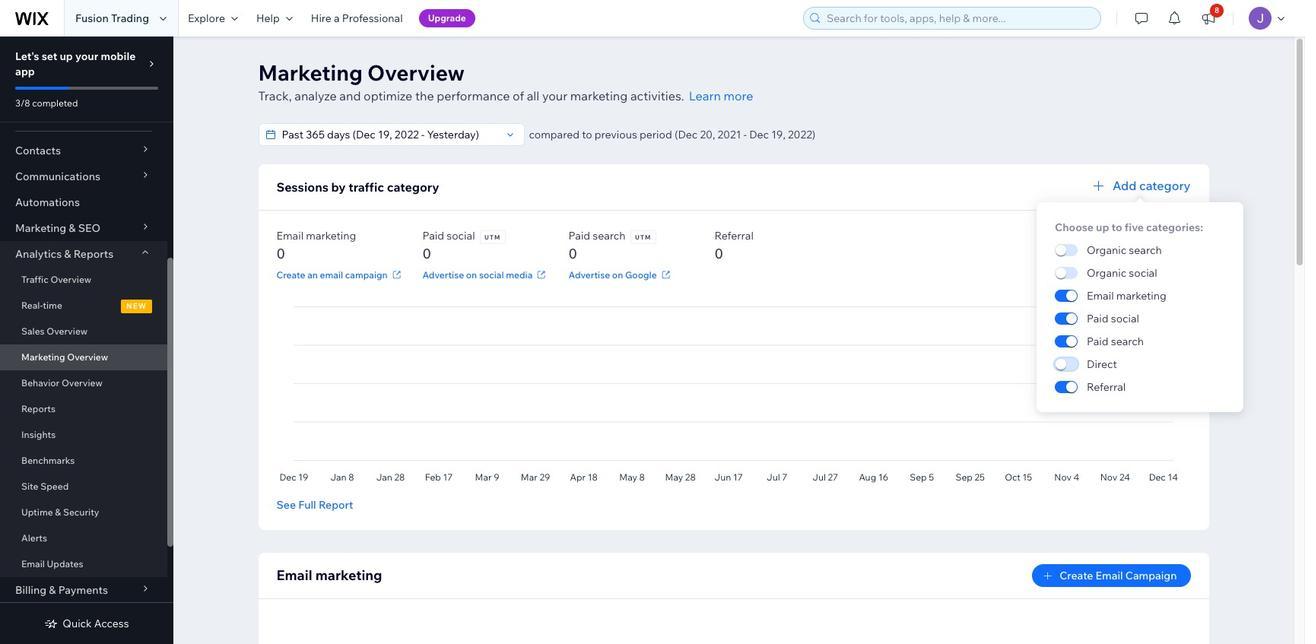 Task type: locate. For each thing, give the bounding box(es) containing it.
email down see
[[277, 567, 312, 584]]

&
[[69, 221, 76, 235], [64, 247, 71, 261], [55, 507, 61, 518], [49, 583, 56, 597]]

hire a professional link
[[302, 0, 412, 37]]

1 horizontal spatial your
[[542, 88, 568, 103]]

& for billing
[[49, 583, 56, 597]]

organic up organic social
[[1087, 243, 1127, 257]]

referral for referral
[[1087, 380, 1126, 394]]

real-
[[21, 300, 43, 311]]

communications
[[15, 170, 100, 183]]

social
[[447, 229, 475, 243], [1129, 266, 1157, 280], [479, 269, 504, 280], [1111, 312, 1140, 326]]

paid search
[[569, 229, 626, 243], [1087, 335, 1144, 348]]

site speed link
[[0, 474, 167, 500]]

up inside let's set up your mobile app
[[60, 49, 73, 63]]

3/8 completed
[[15, 97, 78, 109]]

0 horizontal spatial category
[[387, 180, 439, 195]]

0
[[277, 245, 285, 262], [423, 245, 431, 262], [569, 245, 577, 262], [715, 245, 723, 262]]

advertise
[[423, 269, 464, 280], [569, 269, 610, 280]]

0 inside the referral 0
[[715, 245, 723, 262]]

1 horizontal spatial utm
[[635, 234, 651, 241]]

utm
[[485, 234, 501, 241], [635, 234, 651, 241]]

0 vertical spatial to
[[582, 128, 592, 141]]

email down organic social
[[1087, 289, 1114, 303]]

1 vertical spatial your
[[542, 88, 568, 103]]

category right traffic
[[387, 180, 439, 195]]

paid search up direct at the right bottom of the page
[[1087, 335, 1144, 348]]

direct
[[1087, 358, 1117, 371]]

marketing up 'email'
[[306, 229, 356, 243]]

on left media in the top of the page
[[466, 269, 477, 280]]

1 horizontal spatial advertise
[[569, 269, 610, 280]]

overview for sales overview
[[47, 326, 88, 337]]

1 vertical spatial marketing
[[15, 221, 66, 235]]

site speed
[[21, 481, 69, 492]]

learn more link
[[689, 87, 753, 105]]

1 horizontal spatial email marketing
[[1087, 289, 1167, 303]]

advertise left media in the top of the page
[[423, 269, 464, 280]]

0 horizontal spatial paid search
[[569, 229, 626, 243]]

behavior overview link
[[0, 370, 167, 396]]

1 horizontal spatial on
[[612, 269, 623, 280]]

1 horizontal spatial up
[[1096, 221, 1109, 234]]

1 advertise from the left
[[423, 269, 464, 280]]

learn
[[689, 88, 721, 103]]

by
[[331, 180, 346, 195]]

marketing inside email marketing 0
[[306, 229, 356, 243]]

0 horizontal spatial referral
[[715, 229, 754, 243]]

0 vertical spatial create
[[277, 269, 305, 280]]

0 vertical spatial paid social
[[423, 229, 475, 243]]

0 horizontal spatial advertise
[[423, 269, 464, 280]]

overview for marketing overview
[[67, 351, 108, 363]]

3 0 from the left
[[569, 245, 577, 262]]

overview up marketing overview
[[47, 326, 88, 337]]

0 horizontal spatial utm
[[485, 234, 501, 241]]

to left "previous"
[[582, 128, 592, 141]]

19,
[[771, 128, 786, 141]]

email updates
[[21, 558, 83, 570]]

4 0 from the left
[[715, 245, 723, 262]]

mobile
[[101, 49, 136, 63]]

advertise left "google"
[[569, 269, 610, 280]]

search
[[593, 229, 626, 243], [1129, 243, 1162, 257], [1111, 335, 1144, 348]]

search down five in the right top of the page
[[1129, 243, 1162, 257]]

email marketing down organic social
[[1087, 289, 1167, 303]]

& inside dropdown button
[[49, 583, 56, 597]]

utm up advertise on social media link in the left top of the page
[[485, 234, 501, 241]]

marketing inside marketing overview track, analyze and optimize the performance of all your marketing activities. learn more
[[258, 59, 363, 86]]

create left campaign
[[1060, 569, 1093, 583]]

0 vertical spatial marketing
[[258, 59, 363, 86]]

create inside button
[[1060, 569, 1093, 583]]

& left seo
[[69, 221, 76, 235]]

1 horizontal spatial paid social
[[1087, 312, 1140, 326]]

0 vertical spatial search
[[593, 229, 626, 243]]

0 vertical spatial your
[[75, 49, 98, 63]]

1 organic from the top
[[1087, 243, 1127, 257]]

up right choose
[[1096, 221, 1109, 234]]

1 horizontal spatial create
[[1060, 569, 1093, 583]]

access
[[94, 617, 129, 631]]

2 on from the left
[[612, 269, 623, 280]]

to
[[582, 128, 592, 141], [1112, 221, 1122, 234]]

& down marketing & seo
[[64, 247, 71, 261]]

20,
[[700, 128, 715, 141]]

email down sessions
[[277, 229, 304, 243]]

create left an
[[277, 269, 305, 280]]

on left "google"
[[612, 269, 623, 280]]

your left mobile
[[75, 49, 98, 63]]

overview up the
[[367, 59, 465, 86]]

paid social down organic social
[[1087, 312, 1140, 326]]

see full report
[[277, 498, 353, 512]]

create an email campaign
[[277, 269, 388, 280]]

0 inside email marketing 0
[[277, 245, 285, 262]]

search up direct at the right bottom of the page
[[1111, 335, 1144, 348]]

marketing up "previous"
[[570, 88, 628, 103]]

2 utm from the left
[[635, 234, 651, 241]]

1 vertical spatial search
[[1129, 243, 1162, 257]]

8 button
[[1192, 0, 1225, 37]]

insights
[[21, 429, 56, 440]]

up right set
[[60, 49, 73, 63]]

social down organic social
[[1111, 312, 1140, 326]]

0 horizontal spatial to
[[582, 128, 592, 141]]

1 utm from the left
[[485, 234, 501, 241]]

search up the 'advertise on google'
[[593, 229, 626, 243]]

0 horizontal spatial on
[[466, 269, 477, 280]]

to left five in the right top of the page
[[1112, 221, 1122, 234]]

five
[[1125, 221, 1144, 234]]

up
[[60, 49, 73, 63], [1096, 221, 1109, 234]]

& right the uptime
[[55, 507, 61, 518]]

1 horizontal spatial category
[[1139, 178, 1191, 193]]

email marketing
[[1087, 289, 1167, 303], [277, 567, 382, 584]]

2 vertical spatial marketing
[[21, 351, 65, 363]]

upgrade button
[[419, 9, 475, 27]]

0 vertical spatial up
[[60, 49, 73, 63]]

0 horizontal spatial paid social
[[423, 229, 475, 243]]

your inside let's set up your mobile app
[[75, 49, 98, 63]]

paid social
[[423, 229, 475, 243], [1087, 312, 1140, 326]]

email left campaign
[[1096, 569, 1123, 583]]

-
[[744, 128, 747, 141]]

organic for organic social
[[1087, 266, 1127, 280]]

your right all
[[542, 88, 568, 103]]

email
[[277, 229, 304, 243], [1087, 289, 1114, 303], [21, 558, 45, 570], [277, 567, 312, 584], [1096, 569, 1123, 583]]

marketing inside popup button
[[15, 221, 66, 235]]

& for analytics
[[64, 247, 71, 261]]

1 vertical spatial referral
[[1087, 380, 1126, 394]]

0 vertical spatial referral
[[715, 229, 754, 243]]

explore
[[188, 11, 225, 25]]

category right add
[[1139, 178, 1191, 193]]

sessions
[[277, 180, 329, 195]]

performance
[[437, 88, 510, 103]]

0 horizontal spatial up
[[60, 49, 73, 63]]

billing & payments
[[15, 583, 108, 597]]

paid search up the 'advertise on google'
[[569, 229, 626, 243]]

2022)
[[788, 128, 816, 141]]

marketing for marketing overview track, analyze and optimize the performance of all your marketing activities. learn more
[[258, 59, 363, 86]]

1 vertical spatial organic
[[1087, 266, 1127, 280]]

1 vertical spatial reports
[[21, 403, 56, 415]]

help
[[256, 11, 280, 25]]

1 vertical spatial email marketing
[[277, 567, 382, 584]]

1 vertical spatial create
[[1060, 569, 1093, 583]]

1 0 from the left
[[277, 245, 285, 262]]

utm up "google"
[[635, 234, 651, 241]]

paid social up advertise on social media on the left of page
[[423, 229, 475, 243]]

overview down marketing overview link on the bottom left of the page
[[62, 377, 103, 389]]

overview down sales overview link
[[67, 351, 108, 363]]

0 vertical spatial paid search
[[569, 229, 626, 243]]

marketing up analytics
[[15, 221, 66, 235]]

social down organic search at top
[[1129, 266, 1157, 280]]

marketing up behavior
[[21, 351, 65, 363]]

see
[[277, 498, 296, 512]]

0 horizontal spatial your
[[75, 49, 98, 63]]

reports up insights
[[21, 403, 56, 415]]

let's set up your mobile app
[[15, 49, 136, 78]]

reports
[[74, 247, 113, 261], [21, 403, 56, 415]]

overview down analytics & reports
[[50, 274, 91, 285]]

2 advertise from the left
[[569, 269, 610, 280]]

marketing inside marketing overview track, analyze and optimize the performance of all your marketing activities. learn more
[[570, 88, 628, 103]]

0 horizontal spatial create
[[277, 269, 305, 280]]

0 horizontal spatial reports
[[21, 403, 56, 415]]

None field
[[277, 124, 501, 145]]

email marketing down the report
[[277, 567, 382, 584]]

2 organic from the top
[[1087, 266, 1127, 280]]

1 horizontal spatial reports
[[74, 247, 113, 261]]

1 horizontal spatial paid search
[[1087, 335, 1144, 348]]

1 vertical spatial paid search
[[1087, 335, 1144, 348]]

reports down seo
[[74, 247, 113, 261]]

media
[[506, 269, 533, 280]]

1 vertical spatial paid social
[[1087, 312, 1140, 326]]

0 vertical spatial organic
[[1087, 243, 1127, 257]]

traffic overview link
[[0, 267, 167, 293]]

category inside button
[[1139, 178, 1191, 193]]

referral for referral 0
[[715, 229, 754, 243]]

traffic
[[349, 180, 384, 195]]

& for marketing
[[69, 221, 76, 235]]

overview
[[367, 59, 465, 86], [50, 274, 91, 285], [47, 326, 88, 337], [67, 351, 108, 363], [62, 377, 103, 389]]

& right 'billing'
[[49, 583, 56, 597]]

organic
[[1087, 243, 1127, 257], [1087, 266, 1127, 280]]

create an email campaign link
[[277, 268, 404, 281]]

1 vertical spatial to
[[1112, 221, 1122, 234]]

behavior overview
[[21, 377, 103, 389]]

traffic overview
[[21, 274, 91, 285]]

1 horizontal spatial referral
[[1087, 380, 1126, 394]]

your
[[75, 49, 98, 63], [542, 88, 568, 103]]

overview inside marketing overview track, analyze and optimize the performance of all your marketing activities. learn more
[[367, 59, 465, 86]]

activities.
[[631, 88, 684, 103]]

behavior
[[21, 377, 60, 389]]

0 vertical spatial reports
[[74, 247, 113, 261]]

1 on from the left
[[466, 269, 477, 280]]

more
[[724, 88, 753, 103]]

category
[[1139, 178, 1191, 193], [387, 180, 439, 195]]

overview for traffic overview
[[50, 274, 91, 285]]

marketing up 'analyze'
[[258, 59, 363, 86]]

0 horizontal spatial email marketing
[[277, 567, 382, 584]]

on
[[466, 269, 477, 280], [612, 269, 623, 280]]

organic for organic search
[[1087, 243, 1127, 257]]

organic down organic search at top
[[1087, 266, 1127, 280]]

speed
[[40, 481, 69, 492]]

create
[[277, 269, 305, 280], [1060, 569, 1093, 583]]

email down "alerts"
[[21, 558, 45, 570]]



Task type: describe. For each thing, give the bounding box(es) containing it.
create email campaign
[[1060, 569, 1177, 583]]

the
[[415, 88, 434, 103]]

real-time
[[21, 300, 62, 311]]

1 vertical spatial up
[[1096, 221, 1109, 234]]

add
[[1113, 178, 1137, 193]]

marketing overview
[[21, 351, 108, 363]]

reports inside popup button
[[74, 247, 113, 261]]

upgrade
[[428, 12, 466, 24]]

sessions by traffic category
[[277, 180, 439, 195]]

overview for behavior overview
[[62, 377, 103, 389]]

fusion trading
[[75, 11, 149, 25]]

of
[[513, 88, 524, 103]]

compared to previous period (dec 20, 2021 - dec 19, 2022)
[[529, 128, 816, 141]]

full
[[298, 498, 316, 512]]

your inside marketing overview track, analyze and optimize the performance of all your marketing activities. learn more
[[542, 88, 568, 103]]

trading
[[111, 11, 149, 25]]

on for paid search
[[612, 269, 623, 280]]

alerts
[[21, 532, 47, 544]]

fusion
[[75, 11, 109, 25]]

create for create email campaign
[[1060, 569, 1093, 583]]

set
[[42, 49, 57, 63]]

add category button
[[1090, 176, 1191, 195]]

email inside sidebar element
[[21, 558, 45, 570]]

automations
[[15, 195, 80, 209]]

categories:
[[1146, 221, 1203, 234]]

email marketing 0
[[277, 229, 356, 262]]

1 horizontal spatial to
[[1112, 221, 1122, 234]]

quick access button
[[44, 617, 129, 631]]

reports link
[[0, 396, 167, 422]]

email inside button
[[1096, 569, 1123, 583]]

app
[[15, 65, 35, 78]]

uptime & security link
[[0, 500, 167, 526]]

advertise on social media link
[[423, 268, 549, 281]]

sales
[[21, 326, 45, 337]]

analytics & reports button
[[0, 241, 167, 267]]

organic social
[[1087, 266, 1157, 280]]

utm for paid search
[[635, 234, 651, 241]]

contacts
[[15, 144, 61, 157]]

marketing down the report
[[315, 567, 382, 584]]

& for uptime
[[55, 507, 61, 518]]

marketing overview track, analyze and optimize the performance of all your marketing activities. learn more
[[258, 59, 753, 103]]

marketing overview link
[[0, 345, 167, 370]]

site
[[21, 481, 38, 492]]

marketing down organic social
[[1116, 289, 1167, 303]]

(dec
[[675, 128, 698, 141]]

analyze
[[295, 88, 337, 103]]

choose up to five categories:
[[1055, 221, 1203, 234]]

track,
[[258, 88, 292, 103]]

communications button
[[0, 164, 167, 189]]

hire
[[311, 11, 332, 25]]

email inside email marketing 0
[[277, 229, 304, 243]]

2 vertical spatial search
[[1111, 335, 1144, 348]]

sidebar element
[[0, 37, 173, 644]]

compared
[[529, 128, 580, 141]]

social left media in the top of the page
[[479, 269, 504, 280]]

2021
[[718, 128, 741, 141]]

uptime & security
[[21, 507, 99, 518]]

billing
[[15, 583, 47, 597]]

advertise for search
[[569, 269, 610, 280]]

an
[[307, 269, 318, 280]]

help button
[[247, 0, 302, 37]]

advertise on google
[[569, 269, 657, 280]]

choose
[[1055, 221, 1094, 234]]

completed
[[32, 97, 78, 109]]

quick
[[63, 617, 92, 631]]

on for paid social
[[466, 269, 477, 280]]

and
[[340, 88, 361, 103]]

organic search
[[1087, 243, 1162, 257]]

overview for marketing overview track, analyze and optimize the performance of all your marketing activities. learn more
[[367, 59, 465, 86]]

google
[[625, 269, 657, 280]]

hire a professional
[[311, 11, 403, 25]]

marketing for marketing & seo
[[15, 221, 66, 235]]

security
[[63, 507, 99, 518]]

uptime
[[21, 507, 53, 518]]

see full report button
[[277, 498, 353, 512]]

dec
[[749, 128, 769, 141]]

updates
[[47, 558, 83, 570]]

social up advertise on social media on the left of page
[[447, 229, 475, 243]]

report
[[319, 498, 353, 512]]

let's
[[15, 49, 39, 63]]

create email campaign button
[[1032, 564, 1191, 587]]

all
[[527, 88, 540, 103]]

3/8
[[15, 97, 30, 109]]

analytics & reports
[[15, 247, 113, 261]]

professional
[[342, 11, 403, 25]]

previous
[[595, 128, 637, 141]]

optimize
[[364, 88, 413, 103]]

add category
[[1113, 178, 1191, 193]]

utm for paid social
[[485, 234, 501, 241]]

2 0 from the left
[[423, 245, 431, 262]]

automations link
[[0, 189, 167, 215]]

advertise for social
[[423, 269, 464, 280]]

0 vertical spatial email marketing
[[1087, 289, 1167, 303]]

email updates link
[[0, 551, 167, 577]]

create for create an email campaign
[[277, 269, 305, 280]]

sales overview
[[21, 326, 88, 337]]

benchmarks link
[[0, 448, 167, 474]]

analytics
[[15, 247, 62, 261]]

alerts link
[[0, 526, 167, 551]]

a
[[334, 11, 340, 25]]

time
[[43, 300, 62, 311]]

marketing for marketing overview
[[21, 351, 65, 363]]

Search for tools, apps, help & more... field
[[822, 8, 1096, 29]]

referral 0
[[715, 229, 754, 262]]

advertise on google link
[[569, 268, 673, 281]]

new
[[126, 301, 147, 311]]



Task type: vqa. For each thing, say whether or not it's contained in the screenshot.
or
no



